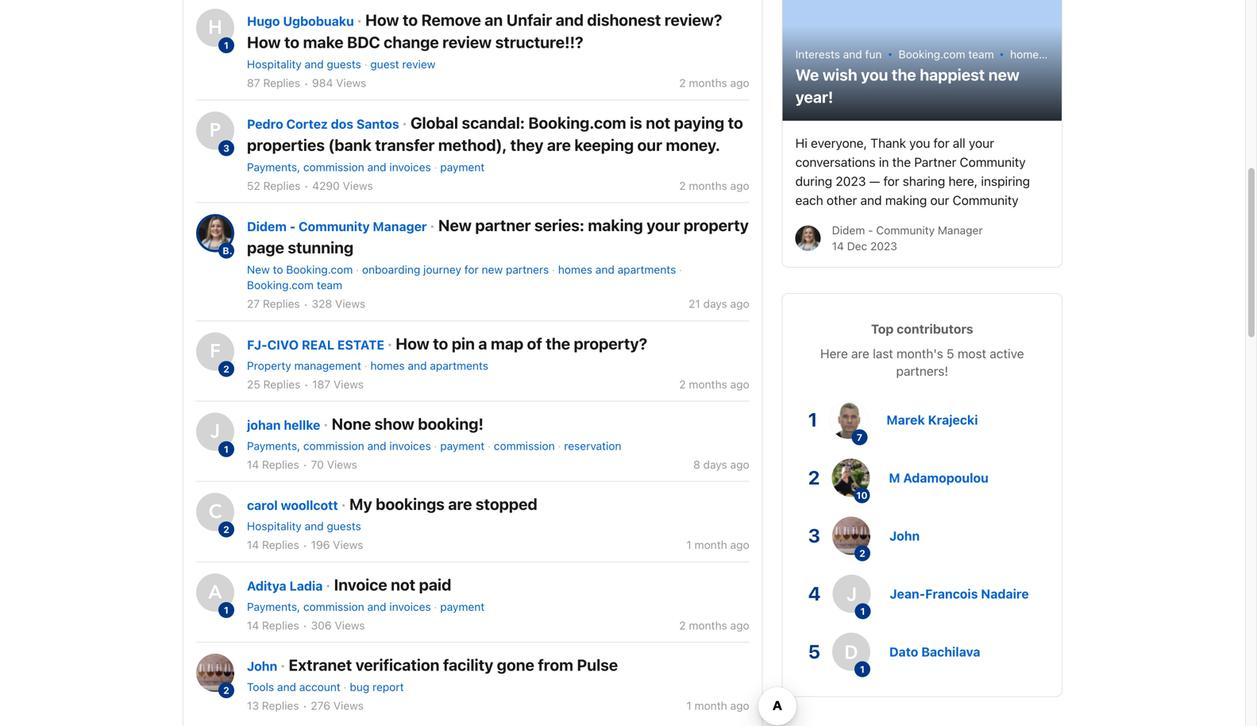 Task type: locate. For each thing, give the bounding box(es) containing it.
new to booking.com link
[[247, 263, 353, 276]]

0 vertical spatial invoices
[[390, 160, 431, 173]]

3 payment link from the top
[[440, 600, 485, 613]]

are inside here are last month's 5 most active partners!
[[852, 346, 870, 361]]

0 vertical spatial hospitality and guests
[[247, 58, 361, 71]]

1 vertical spatial profile picture for user john9001.msn.com image
[[196, 654, 234, 692]]

john up tools
[[247, 659, 278, 674]]

1 horizontal spatial didem - community manager link
[[832, 224, 983, 237]]

commission up 4290
[[303, 160, 365, 173]]

not
[[646, 113, 671, 132], [391, 575, 416, 594]]

1 months from the top
[[689, 76, 728, 90]]

2 vertical spatial payment link
[[440, 600, 485, 613]]

guest review
[[371, 58, 436, 71]]

payments, commission and invoices link for j
[[247, 439, 431, 452]]

didem up page
[[247, 219, 287, 234]]

for right the journey
[[465, 263, 479, 276]]

14 down carol
[[247, 539, 259, 552]]

2 1 from the top
[[687, 699, 692, 712]]

2023
[[836, 173, 866, 189], [871, 239, 898, 253]]

review inside how to remove an unfair and dishonest review? how to make bdc change review structure!!?
[[443, 33, 492, 51]]

how down the hugo
[[247, 33, 281, 51]]

1 horizontal spatial manager
[[938, 224, 983, 237]]

tools and account
[[247, 681, 341, 694]]

0 horizontal spatial john link
[[247, 659, 278, 674]]

1 horizontal spatial you
[[910, 135, 931, 150]]

invoices down transfer
[[390, 160, 431, 173]]

the inside we wish you the happiest new year!
[[892, 65, 917, 84]]

0 vertical spatial your
[[969, 135, 995, 150]]

1 vertical spatial apartments
[[618, 263, 676, 276]]

aditya ladia
[[247, 578, 323, 593]]

didem inside didem - community manager 14 dec 2023
[[832, 224, 866, 237]]

hi everyone, thank you for all your conversations in the partner community during 2023 — for sharing here, inspiring each other and making our community
[[796, 135, 1031, 208]]

manager for didem - community manager
[[373, 219, 427, 234]]

j left johan
[[211, 419, 220, 445]]

views right 70
[[327, 458, 357, 471]]

1 vertical spatial for
[[884, 173, 900, 189]]

contributors
[[897, 321, 974, 336]]

new partner series: making your property page stunning link
[[247, 216, 749, 257]]

0 vertical spatial payments, commission and invoices link
[[247, 160, 431, 173]]

views for p
[[343, 179, 373, 192]]

woollcott
[[281, 498, 338, 513]]

property?
[[574, 334, 648, 353]]

making down sharing
[[886, 193, 928, 208]]

4 2 months ago from the top
[[680, 619, 750, 632]]

6 ago from the top
[[731, 539, 750, 552]]

187 views
[[312, 378, 364, 391]]

14 for j
[[247, 458, 259, 471]]

1 payments, from the top
[[247, 160, 300, 173]]

0 horizontal spatial didem
[[247, 219, 287, 234]]

2 months from the top
[[689, 179, 728, 192]]

1 vertical spatial the
[[893, 154, 911, 169]]

management
[[294, 359, 361, 372]]

2 vertical spatial homes and apartments link
[[371, 359, 489, 372]]

our down is
[[638, 135, 663, 154]]

hospitality
[[247, 58, 302, 71], [247, 520, 302, 533]]

a
[[479, 334, 488, 353], [209, 580, 222, 606]]

0 vertical spatial homes and apartments
[[1011, 48, 1129, 61]]

new for partner
[[438, 216, 472, 234]]

2 horizontal spatial homes
[[1011, 48, 1045, 61]]

commission
[[303, 160, 365, 173], [303, 439, 365, 452], [494, 439, 555, 452], [303, 600, 365, 613]]

1 payment link from the top
[[440, 160, 485, 173]]

to inside global scandal: booking.com is not paying to properties (bank transfer method), they are keeping our money.
[[728, 113, 744, 132]]

0 vertical spatial for
[[934, 135, 950, 150]]

each
[[796, 193, 824, 208]]

profile picture for user d.nohutlu image
[[199, 217, 232, 250], [796, 226, 821, 251]]

5 ago from the top
[[731, 458, 750, 471]]

0 horizontal spatial our
[[638, 135, 663, 154]]

homes
[[1011, 48, 1045, 61], [558, 263, 593, 276], [371, 359, 405, 372]]

306 views
[[311, 619, 365, 632]]

the right of at the left top of the page
[[546, 334, 571, 353]]

partners!
[[897, 364, 949, 379]]

0 horizontal spatial apartments
[[430, 359, 489, 372]]

new down the 'new partner series: making your property page stunning'
[[482, 263, 503, 276]]

payments, for p
[[247, 160, 300, 173]]

days right 8
[[704, 458, 728, 471]]

from
[[538, 656, 574, 674]]

hospitality and guests down woollcott
[[247, 520, 361, 533]]

2 months ago for p
[[680, 179, 750, 192]]

0 horizontal spatial homes
[[371, 359, 405, 372]]

0 vertical spatial are
[[547, 135, 571, 154]]

2 horizontal spatial homes and apartments link
[[1011, 48, 1129, 61]]

1 horizontal spatial our
[[931, 193, 950, 208]]

didem for didem - community manager
[[247, 219, 287, 234]]

stunning
[[288, 238, 354, 257]]

views right the 196
[[333, 539, 363, 552]]

booking.com up happiest
[[899, 48, 966, 61]]

are left last
[[852, 346, 870, 361]]

0 vertical spatial our
[[638, 135, 663, 154]]

3 months from the top
[[689, 378, 728, 391]]

we wish you the happiest new year! link
[[796, 65, 1020, 106]]

the right in
[[893, 154, 911, 169]]

1 vertical spatial j
[[847, 583, 857, 605]]

payment down paid
[[440, 600, 485, 613]]

0 vertical spatial you
[[861, 65, 889, 84]]

booking.com team link down new to booking.com
[[247, 279, 343, 292]]

1 days from the top
[[704, 297, 728, 310]]

your left the property
[[647, 216, 681, 234]]

0 vertical spatial a
[[479, 334, 488, 353]]

invoices for a
[[390, 600, 431, 613]]

bachilava
[[922, 645, 981, 660]]

replies for a
[[262, 619, 299, 632]]

you inside we wish you the happiest new year!
[[861, 65, 889, 84]]

to for how to remove an unfair and dishonest review? how to make bdc change review structure!!?
[[403, 10, 418, 29]]

john
[[890, 529, 920, 544], [247, 659, 278, 674]]

team up happiest
[[969, 48, 995, 61]]

3 2 from the top
[[680, 378, 686, 391]]

3 payments, from the top
[[247, 600, 300, 613]]

dec
[[848, 239, 868, 253]]

hospitality and guests link up 984 on the top left of page
[[247, 58, 361, 71]]

aditya
[[247, 578, 287, 593]]

profile picture for user john9001.msn.com image left tools
[[196, 654, 234, 692]]

hospitality for first hospitality and guests link from the bottom of the page
[[247, 520, 302, 533]]

booking.com up 27 replies
[[247, 279, 314, 292]]

0 horizontal spatial homes and apartments link
[[371, 359, 489, 372]]

1 hospitality and guests from the top
[[247, 58, 361, 71]]

payments, commission and invoices
[[247, 160, 431, 173], [247, 439, 431, 452], [247, 600, 431, 613]]

2 horizontal spatial apartments
[[1070, 48, 1129, 61]]

hugo ugbobuaku
[[247, 14, 354, 29]]

1 vertical spatial you
[[910, 135, 931, 150]]

27 replies
[[247, 297, 300, 310]]

community up the inspiring
[[960, 154, 1026, 169]]

2 1 month ago from the top
[[687, 699, 750, 712]]

days for new partner series: making your property page stunning
[[704, 297, 728, 310]]

1 horizontal spatial are
[[547, 135, 571, 154]]

1 vertical spatial john link
[[247, 659, 278, 674]]

1 vertical spatial invoices
[[390, 439, 431, 452]]

payments, commission and invoices link up 4290 views
[[247, 160, 431, 173]]

replies for p
[[263, 179, 301, 192]]

payments, commission and invoices for j
[[247, 439, 431, 452]]

payment link down method),
[[440, 160, 485, 173]]

homes and apartments
[[1011, 48, 1129, 61], [371, 359, 489, 372]]

1 1 month ago from the top
[[687, 539, 750, 552]]

for right —
[[884, 173, 900, 189]]

profile picture for user d.nohutlu image down each
[[796, 226, 821, 251]]

2 for f
[[680, 378, 686, 391]]

0 vertical spatial payment
[[440, 160, 485, 173]]

2 horizontal spatial for
[[934, 135, 950, 150]]

replies right 27
[[263, 297, 300, 310]]

new down page
[[247, 263, 270, 276]]

how for f
[[396, 334, 430, 353]]

payments, commission and invoices for p
[[247, 160, 431, 173]]

ago for f
[[731, 378, 750, 391]]

1 month from the top
[[695, 539, 728, 552]]

2 payment from the top
[[440, 439, 485, 452]]

1 vertical spatial payments, commission and invoices link
[[247, 439, 431, 452]]

4 months from the top
[[689, 619, 728, 632]]

0 vertical spatial booking.com team link
[[899, 48, 995, 61]]

manager up onboarding
[[373, 219, 427, 234]]

everyone,
[[811, 135, 868, 150]]

8
[[694, 458, 701, 471]]

homes and apartments link for property management
[[371, 359, 489, 372]]

14 left dec
[[832, 239, 845, 253]]

profile picture for user john9001.msn.com image
[[833, 517, 871, 555], [196, 654, 234, 692]]

making inside the 'new partner series: making your property page stunning'
[[588, 216, 643, 234]]

apartments for property management
[[430, 359, 489, 372]]

1 horizontal spatial booking.com team link
[[899, 48, 995, 61]]

1 payments, commission and invoices link from the top
[[247, 160, 431, 173]]

1 vertical spatial hospitality
[[247, 520, 302, 533]]

manager inside didem - community manager 14 dec 2023
[[938, 224, 983, 237]]

2 payments, from the top
[[247, 439, 300, 452]]

328 views
[[312, 297, 366, 310]]

john link up the jean-
[[890, 529, 920, 544]]

1 horizontal spatial homes and apartments link
[[558, 263, 676, 276]]

1 guests from the top
[[327, 58, 361, 71]]

homes and apartments link for onboarding journey for new partners
[[558, 263, 676, 276]]

replies right 52
[[263, 179, 301, 192]]

1 vertical spatial hospitality and guests
[[247, 520, 361, 533]]

to down page
[[273, 263, 283, 276]]

invoice
[[334, 575, 387, 594]]

payment down method),
[[440, 160, 485, 173]]

apartments for booking.com team
[[1070, 48, 1129, 61]]

0 horizontal spatial profile picture for user d.nohutlu image
[[199, 217, 232, 250]]

0 horizontal spatial review
[[402, 58, 436, 71]]

payments, for j
[[247, 439, 300, 452]]

3 invoices from the top
[[390, 600, 431, 613]]

2 vertical spatial payments, commission and invoices link
[[247, 600, 431, 613]]

1 horizontal spatial not
[[646, 113, 671, 132]]

the down booking.com team
[[892, 65, 917, 84]]

invoices for p
[[390, 160, 431, 173]]

homes and apartments link for booking.com team
[[1011, 48, 1129, 61]]

invoices down "none show booking!"
[[390, 439, 431, 452]]

2023 right dec
[[871, 239, 898, 253]]

1 vertical spatial 1
[[687, 699, 692, 712]]

1 horizontal spatial your
[[969, 135, 995, 150]]

wish
[[823, 65, 858, 84]]

months for h
[[689, 76, 728, 90]]

your right all
[[969, 135, 995, 150]]

views right 187
[[334, 378, 364, 391]]

community down sharing
[[877, 224, 935, 237]]

2 hospitality and guests from the top
[[247, 520, 361, 533]]

views for c
[[333, 539, 363, 552]]

new for to
[[247, 263, 270, 276]]

2 ago from the top
[[731, 179, 750, 192]]

francois
[[926, 587, 979, 602]]

2 for p
[[680, 179, 686, 192]]

jean-francois nadaire link
[[890, 587, 1030, 602]]

how to pin a map of the property?
[[396, 334, 648, 353]]

review down remove
[[443, 33, 492, 51]]

hospitality and guests up 984 on the top left of page
[[247, 58, 361, 71]]

reservation
[[564, 439, 622, 452]]

0 horizontal spatial homes and apartments
[[371, 359, 489, 372]]

month for my bookings are stopped
[[695, 539, 728, 552]]

payment down booking!
[[440, 439, 485, 452]]

3 payment from the top
[[440, 600, 485, 613]]

8 days ago
[[694, 458, 750, 471]]

community up stunning
[[299, 219, 370, 234]]

partner
[[915, 154, 957, 169]]

0 horizontal spatial you
[[861, 65, 889, 84]]

2 payments, commission and invoices from the top
[[247, 439, 431, 452]]

m adamopoulou
[[889, 471, 989, 486]]

3 payments, commission and invoices from the top
[[247, 600, 431, 613]]

not left paid
[[391, 575, 416, 594]]

0 vertical spatial 2023
[[836, 173, 866, 189]]

2 for h
[[680, 76, 686, 90]]

hospitality and guests link down woollcott
[[247, 520, 361, 533]]

3 14 replies from the top
[[247, 619, 299, 632]]

how to remove an unfair and dishonest review? how to make bdc change review structure!!?
[[247, 10, 723, 51]]

1 vertical spatial a
[[209, 580, 222, 606]]

1 14 replies from the top
[[247, 458, 299, 471]]

and
[[556, 10, 584, 29], [844, 48, 863, 61], [1048, 48, 1067, 61], [305, 58, 324, 71], [368, 160, 387, 173], [861, 193, 882, 208], [596, 263, 615, 276], [408, 359, 427, 372], [368, 439, 387, 452], [305, 520, 324, 533], [368, 600, 387, 613], [277, 681, 296, 694]]

1 payments, commission and invoices from the top
[[247, 160, 431, 173]]

payments, down johan
[[247, 439, 300, 452]]

journey
[[424, 263, 462, 276]]

how up bdc
[[366, 10, 399, 29]]

commission up 70 views
[[303, 439, 365, 452]]

are left stopped
[[448, 495, 472, 513]]

homes inside homes and apartments booking.com team
[[558, 263, 593, 276]]

14 down johan
[[247, 458, 259, 471]]

1 ago from the top
[[731, 76, 750, 90]]

you up the partner
[[910, 135, 931, 150]]

replies for j
[[262, 458, 299, 471]]

j left the jean-
[[847, 583, 857, 605]]

didem - community manager link down sharing
[[832, 224, 983, 237]]

extranet verification facility gone from pulse
[[289, 656, 618, 674]]

2 vertical spatial payments,
[[247, 600, 300, 613]]

2 2 from the top
[[680, 179, 686, 192]]

all
[[953, 135, 966, 150]]

apartments
[[1070, 48, 1129, 61], [618, 263, 676, 276], [430, 359, 489, 372]]

1 vertical spatial payments, commission and invoices
[[247, 439, 431, 452]]

community inside didem - community manager 14 dec 2023
[[877, 224, 935, 237]]

1 for my bookings are stopped
[[687, 539, 692, 552]]

0 vertical spatial homes and apartments link
[[1011, 48, 1129, 61]]

2 months ago for a
[[680, 619, 750, 632]]

other
[[827, 193, 858, 208]]

hospitality and guests link
[[247, 58, 361, 71], [247, 520, 361, 533]]

2 hospitality from the top
[[247, 520, 302, 533]]

views right 984 on the top left of page
[[336, 76, 367, 90]]

paying
[[674, 113, 725, 132]]

here are last month's 5 most active partners!
[[821, 346, 1025, 379]]

1 vertical spatial 2023
[[871, 239, 898, 253]]

replies left the 196
[[262, 539, 299, 552]]

1 vertical spatial new
[[482, 263, 503, 276]]

1 vertical spatial month
[[695, 699, 728, 712]]

c
[[209, 499, 222, 525]]

john up the jean-
[[890, 529, 920, 544]]

14 replies down johan
[[247, 458, 299, 471]]

remove
[[422, 10, 481, 29]]

civo
[[267, 337, 299, 352]]

2 guests from the top
[[327, 520, 361, 533]]

making
[[886, 193, 928, 208], [588, 216, 643, 234]]

payment link for p
[[440, 160, 485, 173]]

a right pin
[[479, 334, 488, 353]]

of
[[527, 334, 543, 353]]

4 2 from the top
[[680, 619, 686, 632]]

hugo ugbobuaku link
[[247, 14, 354, 29]]

7 ago from the top
[[731, 619, 750, 632]]

views for h
[[336, 76, 367, 90]]

payment for p
[[440, 160, 485, 173]]

1 vertical spatial guests
[[327, 520, 361, 533]]

homes and apartments for booking.com team
[[1011, 48, 1129, 61]]

0 horizontal spatial 2023
[[836, 173, 866, 189]]

how for h
[[366, 10, 399, 29]]

13 replies
[[247, 699, 299, 712]]

2 vertical spatial how
[[396, 334, 430, 353]]

0 horizontal spatial making
[[588, 216, 643, 234]]

are right they in the top left of the page
[[547, 135, 571, 154]]

0 horizontal spatial a
[[209, 580, 222, 606]]

an
[[485, 10, 503, 29]]

a left aditya
[[209, 580, 222, 606]]

onboarding
[[362, 263, 421, 276]]

to left pin
[[433, 334, 448, 353]]

- down —
[[869, 224, 874, 237]]

1 2 months ago from the top
[[680, 76, 750, 90]]

review down change
[[402, 58, 436, 71]]

hugo
[[247, 14, 280, 29]]

0 vertical spatial how
[[366, 10, 399, 29]]

replies right '87' at top
[[263, 76, 300, 90]]

guests up 196 views at the bottom
[[327, 520, 361, 533]]

payments, commission and invoices link up 70 views
[[247, 439, 431, 452]]

payments, commission and invoices up the "306 views"
[[247, 600, 431, 613]]

0 vertical spatial hospitality and guests link
[[247, 58, 361, 71]]

1 horizontal spatial john
[[890, 529, 920, 544]]

2 payment link from the top
[[440, 439, 485, 452]]

2 vertical spatial homes
[[371, 359, 405, 372]]

1 month ago for my bookings are stopped
[[687, 539, 750, 552]]

1 2 from the top
[[680, 76, 686, 90]]

manager down here,
[[938, 224, 983, 237]]

ago for j
[[731, 458, 750, 471]]

2 invoices from the top
[[390, 439, 431, 452]]

2 month from the top
[[695, 699, 728, 712]]

commission up the "306 views"
[[303, 600, 365, 613]]

interests and fun link
[[796, 48, 882, 61]]

payments, up 52 replies
[[247, 160, 300, 173]]

payments, commission and invoices link up the "306 views"
[[247, 600, 431, 613]]

payments, commission and invoices up 70 views
[[247, 439, 431, 452]]

1 vertical spatial making
[[588, 216, 643, 234]]

0 horizontal spatial your
[[647, 216, 681, 234]]

days right 21
[[704, 297, 728, 310]]

0 vertical spatial profile picture for user john9001.msn.com image
[[833, 517, 871, 555]]

- for didem - community manager
[[290, 219, 296, 234]]

new inside the 'new partner series: making your property page stunning'
[[438, 216, 472, 234]]

2 days from the top
[[704, 458, 728, 471]]

our down sharing
[[931, 193, 950, 208]]

payment link
[[440, 160, 485, 173], [440, 439, 485, 452], [440, 600, 485, 613]]

views for j
[[327, 458, 357, 471]]

14 down aditya
[[247, 619, 259, 632]]

1 invoices from the top
[[390, 160, 431, 173]]

top contributors
[[872, 321, 974, 336]]

1
[[687, 539, 692, 552], [687, 699, 692, 712]]

- up stunning
[[290, 219, 296, 234]]

1 horizontal spatial 2023
[[871, 239, 898, 253]]

0 horizontal spatial -
[[290, 219, 296, 234]]

2 14 replies from the top
[[247, 539, 299, 552]]

3 payments, commission and invoices link from the top
[[247, 600, 431, 613]]

payment link for a
[[440, 600, 485, 613]]

2 months ago for f
[[680, 378, 750, 391]]

1 payment from the top
[[440, 160, 485, 173]]

series:
[[535, 216, 585, 234]]

1 horizontal spatial making
[[886, 193, 928, 208]]

0 horizontal spatial new
[[247, 263, 270, 276]]

0 vertical spatial making
[[886, 193, 928, 208]]

booking.com down stunning
[[286, 263, 353, 276]]

0 vertical spatial days
[[704, 297, 728, 310]]

0 vertical spatial new
[[989, 65, 1020, 84]]

- inside didem - community manager 14 dec 2023
[[869, 224, 874, 237]]

views right 4290
[[343, 179, 373, 192]]

2023 up other
[[836, 173, 866, 189]]

hospitality up 87 replies
[[247, 58, 302, 71]]

didem - community manager link up stunning
[[247, 219, 427, 234]]

1 horizontal spatial apartments
[[618, 263, 676, 276]]

1 vertical spatial days
[[704, 458, 728, 471]]

payments,
[[247, 160, 300, 173], [247, 439, 300, 452], [247, 600, 300, 613]]

booking.com
[[899, 48, 966, 61], [529, 113, 627, 132], [286, 263, 353, 276], [247, 279, 314, 292]]

guests up 984 views
[[327, 58, 361, 71]]

payments, commission and invoices up 4290 views
[[247, 160, 431, 173]]

community down the inspiring
[[953, 193, 1019, 208]]

3 2 months ago from the top
[[680, 378, 750, 391]]

1 hospitality from the top
[[247, 58, 302, 71]]

1 horizontal spatial a
[[479, 334, 488, 353]]

bookings
[[376, 495, 445, 513]]

4 ago from the top
[[731, 378, 750, 391]]

didem for didem - community manager 14 dec 2023
[[832, 224, 866, 237]]

1 horizontal spatial -
[[869, 224, 874, 237]]

0 vertical spatial payments, commission and invoices
[[247, 160, 431, 173]]

276 views
[[311, 699, 364, 712]]

0 vertical spatial 14 replies
[[247, 458, 299, 471]]

2 for a
[[680, 619, 686, 632]]

1 vertical spatial hospitality and guests link
[[247, 520, 361, 533]]

0 vertical spatial guests
[[327, 58, 361, 71]]

hospitality down carol
[[247, 520, 302, 533]]

replies left 70
[[262, 458, 299, 471]]

1 vertical spatial 1 month ago
[[687, 699, 750, 712]]

how left pin
[[396, 334, 430, 353]]

replies for c
[[262, 539, 299, 552]]

1 vertical spatial payment link
[[440, 439, 485, 452]]

1 horizontal spatial homes and apartments
[[1011, 48, 1129, 61]]

guests
[[327, 58, 361, 71], [327, 520, 361, 533]]

2 payments, commission and invoices link from the top
[[247, 439, 431, 452]]

fj-civo real estate link
[[247, 337, 385, 352]]

2023 inside hi everyone, thank you for all your conversations in the partner community during 2023 — for sharing here, inspiring each other and making our community
[[836, 173, 866, 189]]

1 1 from the top
[[687, 539, 692, 552]]

0 vertical spatial homes
[[1011, 48, 1045, 61]]

invoices for j
[[390, 439, 431, 452]]

0 vertical spatial john
[[890, 529, 920, 544]]

to right "paying"
[[728, 113, 744, 132]]

verification
[[356, 656, 440, 674]]

in
[[879, 154, 890, 169]]

1 vertical spatial not
[[391, 575, 416, 594]]

1 vertical spatial payment
[[440, 439, 485, 452]]

2 2 months ago from the top
[[680, 179, 750, 192]]

fj-
[[247, 337, 267, 352]]

replies down aditya ladia link
[[262, 619, 299, 632]]

my
[[350, 495, 372, 513]]

0 vertical spatial hospitality
[[247, 58, 302, 71]]

for left all
[[934, 135, 950, 150]]

1 horizontal spatial new
[[989, 65, 1020, 84]]

new up onboarding journey for new partners link
[[438, 216, 472, 234]]



Task type: describe. For each thing, give the bounding box(es) containing it.
homes for property management
[[371, 359, 405, 372]]

adamopoulou
[[904, 471, 989, 486]]

commission for p
[[303, 160, 365, 173]]

and inside homes and apartments booking.com team
[[596, 263, 615, 276]]

account
[[299, 681, 341, 694]]

14 inside didem - community manager 14 dec 2023
[[832, 239, 845, 253]]

booking.com inside homes and apartments booking.com team
[[247, 279, 314, 292]]

stopped
[[476, 495, 538, 513]]

apartments inside homes and apartments booking.com team
[[618, 263, 676, 276]]

to for new to booking.com
[[273, 263, 283, 276]]

and inside hi everyone, thank you for all your conversations in the partner community during 2023 — for sharing here, inspiring each other and making our community
[[861, 193, 882, 208]]

cortez
[[286, 116, 328, 131]]

homes for booking.com team
[[1011, 48, 1045, 61]]

and inside how to remove an unfair and dishonest review? how to make bdc change review structure!!?
[[556, 10, 584, 29]]

they
[[511, 135, 544, 154]]

nadaire
[[982, 587, 1030, 602]]

reservation link
[[564, 439, 622, 452]]

month for extranet verification facility gone from pulse
[[695, 699, 728, 712]]

2 vertical spatial the
[[546, 334, 571, 353]]

70
[[311, 458, 324, 471]]

328
[[312, 297, 332, 310]]

25 replies
[[247, 378, 301, 391]]

marek krajecki link
[[887, 413, 979, 428]]

thank
[[871, 135, 907, 150]]

tools
[[247, 681, 274, 694]]

scandal:
[[462, 113, 525, 132]]

2 hospitality and guests link from the top
[[247, 520, 361, 533]]

didem - community manager
[[247, 219, 427, 234]]

commission for j
[[303, 439, 365, 452]]

the inside hi everyone, thank you for all your conversations in the partner community during 2023 — for sharing here, inspiring each other and making our community
[[893, 154, 911, 169]]

change
[[384, 33, 439, 51]]

carol woollcott
[[247, 498, 341, 513]]

here
[[821, 346, 848, 361]]

top
[[872, 321, 894, 336]]

aditya ladia link
[[247, 578, 323, 593]]

are inside global scandal: booking.com is not paying to properties (bank transfer method), they are keeping our money.
[[547, 135, 571, 154]]

2 months ago for h
[[680, 76, 750, 90]]

johan
[[247, 418, 281, 433]]

profile picture for user m.adamopoulou.hotmail.com image
[[832, 459, 870, 497]]

8 ago from the top
[[731, 699, 750, 712]]

booking!
[[418, 414, 484, 433]]

14 replies for j
[[247, 458, 299, 471]]

ago for a
[[731, 619, 750, 632]]

14 replies for a
[[247, 619, 299, 632]]

john for topmost john link
[[890, 529, 920, 544]]

invoice not paid
[[334, 575, 452, 594]]

structure!!?
[[496, 33, 584, 51]]

—
[[870, 173, 881, 189]]

make
[[303, 33, 344, 51]]

bug report link
[[350, 681, 404, 694]]

0 horizontal spatial didem - community manager link
[[247, 219, 427, 234]]

money.
[[666, 135, 721, 154]]

property
[[684, 216, 749, 234]]

show
[[375, 414, 415, 433]]

property management link
[[247, 359, 361, 372]]

interests
[[796, 48, 841, 61]]

extranet verification facility gone from pulse link
[[289, 656, 618, 674]]

you inside hi everyone, thank you for all your conversations in the partner community during 2023 — for sharing here, inspiring each other and making our community
[[910, 135, 931, 150]]

none show booking! link
[[332, 414, 484, 433]]

commission for a
[[303, 600, 365, 613]]

replies down tools and account
[[262, 699, 299, 712]]

homes and apartments for property management
[[371, 359, 489, 372]]

pedro cortez dos santos link
[[247, 116, 399, 131]]

johan hellke link
[[247, 418, 321, 433]]

to down hugo ugbobuaku
[[284, 33, 300, 51]]

14 for c
[[247, 539, 259, 552]]

we
[[796, 65, 820, 84]]

payments, commission and invoices link for p
[[247, 160, 431, 173]]

my bookings are stopped link
[[350, 495, 538, 513]]

global
[[411, 113, 459, 132]]

your inside hi everyone, thank you for all your conversations in the partner community during 2023 — for sharing here, inspiring each other and making our community
[[969, 135, 995, 150]]

payment for a
[[440, 600, 485, 613]]

gone
[[497, 656, 535, 674]]

- for didem - community manager 14 dec 2023
[[869, 224, 874, 237]]

jean-francois nadaire
[[890, 587, 1030, 602]]

views for a
[[335, 619, 365, 632]]

1 for extranet verification facility gone from pulse
[[687, 699, 692, 712]]

ladia
[[290, 578, 323, 593]]

team inside homes and apartments booking.com team
[[317, 279, 343, 292]]

ago for p
[[731, 179, 750, 192]]

transfer
[[375, 135, 435, 154]]

profile picture for user apartamentkraju.gmail.com image
[[830, 401, 868, 439]]

last
[[873, 346, 894, 361]]

to for how to pin a map of the property?
[[433, 334, 448, 353]]

your inside the 'new partner series: making your property page stunning'
[[647, 216, 681, 234]]

happiest
[[920, 65, 986, 84]]

(bank
[[328, 135, 372, 154]]

views for f
[[334, 378, 364, 391]]

hi
[[796, 135, 808, 150]]

krajecki
[[929, 413, 979, 428]]

commission link
[[494, 439, 555, 452]]

1 vertical spatial review
[[402, 58, 436, 71]]

payments, for a
[[247, 600, 300, 613]]

our inside global scandal: booking.com is not paying to properties (bank transfer method), they are keeping our money.
[[638, 135, 663, 154]]

87
[[247, 76, 260, 90]]

john for the bottommost john link
[[247, 659, 278, 674]]

payments, commission and invoices link for a
[[247, 600, 431, 613]]

replies for f
[[263, 378, 301, 391]]

property
[[247, 359, 291, 372]]

views right 328
[[335, 297, 366, 310]]

bug
[[350, 681, 370, 694]]

hospitality for first hospitality and guests link
[[247, 58, 302, 71]]

ugbobuaku
[[283, 14, 354, 29]]

1 month ago for extranet verification facility gone from pulse
[[687, 699, 750, 712]]

unfair
[[507, 10, 552, 29]]

months for a
[[689, 619, 728, 632]]

commission up stopped
[[494, 439, 555, 452]]

onboarding journey for new partners link
[[362, 263, 549, 276]]

days for none show booking!
[[704, 458, 728, 471]]

14 for a
[[247, 619, 259, 632]]

manager for didem - community manager 14 dec 2023
[[938, 224, 983, 237]]

pedro
[[247, 116, 283, 131]]

months for p
[[689, 179, 728, 192]]

3 ago from the top
[[731, 297, 750, 310]]

replies for h
[[263, 76, 300, 90]]

booking.com inside global scandal: booking.com is not paying to properties (bank transfer method), they are keeping our money.
[[529, 113, 627, 132]]

ago for h
[[731, 76, 750, 90]]

1 horizontal spatial profile picture for user john9001.msn.com image
[[833, 517, 871, 555]]

new inside we wish you the happiest new year!
[[989, 65, 1020, 84]]

new to booking.com
[[247, 263, 353, 276]]

1 horizontal spatial for
[[884, 173, 900, 189]]

our inside hi everyone, thank you for all your conversations in the partner community during 2023 — for sharing here, inspiring each other and making our community
[[931, 193, 950, 208]]

carol
[[247, 498, 278, 513]]

pedro cortez dos santos
[[247, 116, 399, 131]]

payments, commission and invoices for a
[[247, 600, 431, 613]]

196 views
[[311, 539, 363, 552]]

0 horizontal spatial booking.com team link
[[247, 279, 343, 292]]

carol woollcott link
[[247, 498, 341, 513]]

marek krajecki
[[887, 413, 979, 428]]

properties
[[247, 135, 325, 154]]

making inside hi everyone, thank you for all your conversations in the partner community during 2023 — for sharing here, inspiring each other and making our community
[[886, 193, 928, 208]]

1 vertical spatial how
[[247, 33, 281, 51]]

during
[[796, 173, 833, 189]]

1 horizontal spatial profile picture for user d.nohutlu image
[[796, 226, 821, 251]]

h
[[208, 15, 222, 41]]

2023 inside didem - community manager 14 dec 2023
[[871, 239, 898, 253]]

0 horizontal spatial j
[[211, 419, 220, 445]]

m
[[889, 471, 901, 486]]

87 replies
[[247, 76, 300, 90]]

dos
[[331, 116, 354, 131]]

0 horizontal spatial profile picture for user john9001.msn.com image
[[196, 654, 234, 692]]

pulse
[[577, 656, 618, 674]]

marek
[[887, 413, 926, 428]]

1 horizontal spatial team
[[969, 48, 995, 61]]

santos
[[357, 116, 399, 131]]

most
[[958, 346, 987, 361]]

not inside global scandal: booking.com is not paying to properties (bank transfer method), they are keeping our money.
[[646, 113, 671, 132]]

inspiring
[[982, 173, 1031, 189]]

views down 'bug' at the bottom left of page
[[334, 699, 364, 712]]

984 views
[[312, 76, 367, 90]]

none show booking!
[[332, 414, 484, 433]]

global scandal: booking.com is not paying to properties (bank transfer method), they are keeping our money. link
[[247, 113, 744, 154]]

14 replies for c
[[247, 539, 299, 552]]

months for f
[[689, 378, 728, 391]]

0 horizontal spatial not
[[391, 575, 416, 594]]

ago for c
[[731, 539, 750, 552]]

52
[[247, 179, 260, 192]]

fj-civo real estate
[[247, 337, 385, 352]]

1 hospitality and guests link from the top
[[247, 58, 361, 71]]

0 horizontal spatial are
[[448, 495, 472, 513]]

bdc
[[347, 33, 380, 51]]

4290 views
[[312, 179, 373, 192]]

sharing
[[903, 173, 946, 189]]

pin
[[452, 334, 475, 353]]

0 vertical spatial john link
[[890, 529, 920, 544]]

2 vertical spatial for
[[465, 263, 479, 276]]



Task type: vqa. For each thing, say whether or not it's contained in the screenshot.


